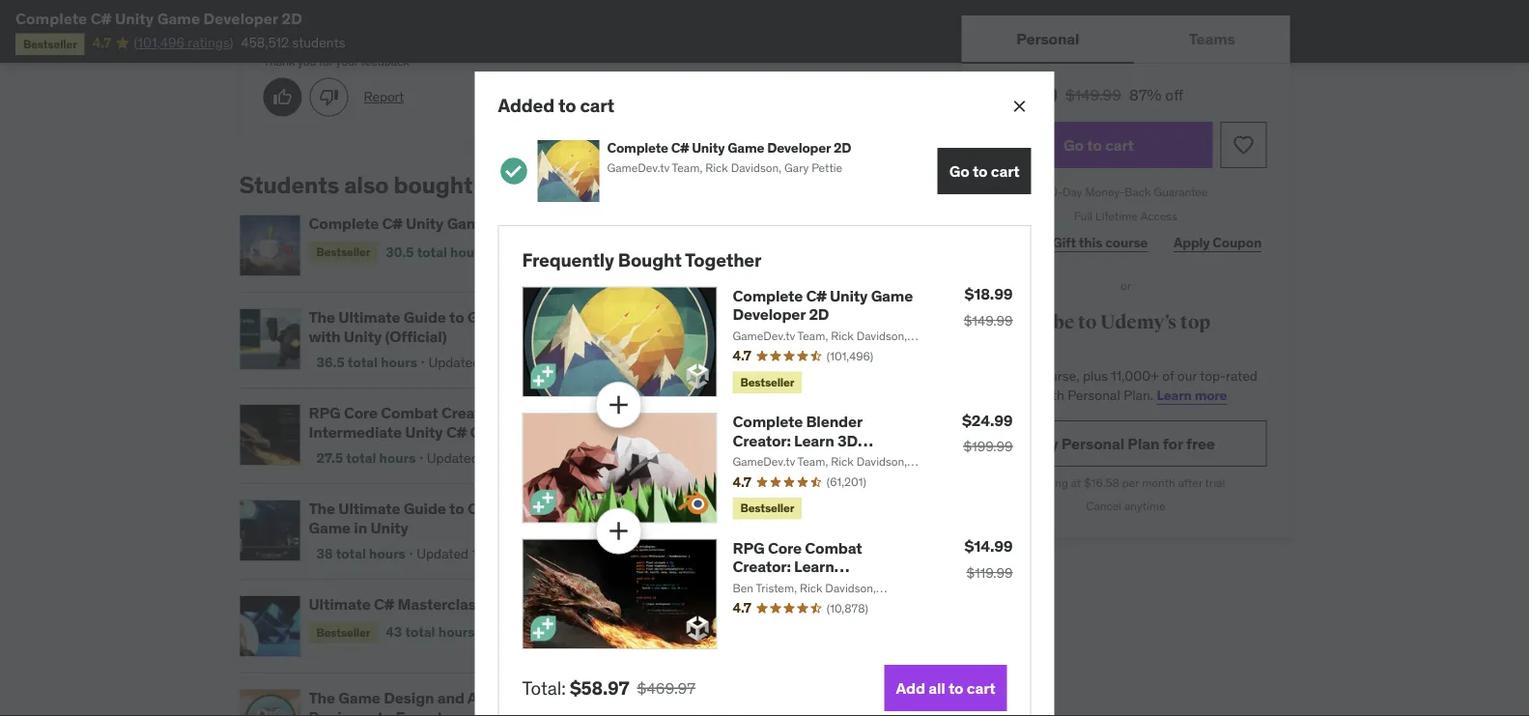 Task type: describe. For each thing, give the bounding box(es) containing it.
1 horizontal spatial wishlist image
[[1233, 133, 1256, 157]]

61201 reviews element
[[827, 474, 867, 490]]

students also bought
[[239, 170, 473, 199]]

complete c# unity game developer 3d
[[309, 214, 589, 234]]

$18.99 for $18.99 $149.99
[[965, 284, 1013, 304]]

$14.99 $119.99 for the ultimate guide to game development with unity (official)
[[820, 307, 862, 339]]

10/2023 for developer
[[553, 243, 606, 260]]

$18.99 for $18.99 $149.99 87% off
[[985, 80, 1058, 109]]

davidson, inside the ben tristem, rick davidson, gamedev.tv team
[[826, 580, 877, 595]]

updated for creating
[[417, 545, 469, 563]]

anytime
[[1125, 499, 1166, 514]]

access
[[1141, 208, 1178, 223]]

xsmall image for the ultimate guide to creating an rpg game in unity
[[716, 500, 731, 515]]

personal inside button
[[1017, 28, 1080, 48]]

try personal plan for free link
[[985, 420, 1268, 467]]

43
[[386, 624, 402, 641]]

subscribe
[[985, 310, 1075, 334]]

2024
[[511, 594, 548, 614]]

undo mark as helpful image
[[273, 87, 292, 107]]

after
[[1179, 475, 1203, 490]]

7/2023
[[484, 354, 529, 371]]

gamedev.tv right complete c# unity game developer 2d image
[[607, 161, 670, 176]]

1 horizontal spatial 2d
[[809, 304, 830, 324]]

0 horizontal spatial 3d
[[569, 214, 589, 234]]

plan
[[1128, 433, 1160, 453]]

gamedev.tv down 96,422
[[733, 328, 796, 343]]

updated down complete c# unity game developer 3d link
[[498, 243, 550, 260]]

game inside the ultimate guide to game development with unity (official)
[[468, 307, 510, 327]]

for right you
[[319, 54, 333, 69]]

apply
[[1174, 234, 1210, 251]]

tristem,
[[756, 580, 797, 595]]

4.7 down 96,422
[[733, 347, 752, 364]]

0 horizontal spatial rpg core combat creator: learn intermediate unity c# coding link
[[309, 403, 611, 442]]

davidson, inside gamedev.tv team, rick davidson, grant abbitt
[[857, 454, 908, 469]]

gift
[[1053, 234, 1077, 251]]

5,932
[[735, 500, 770, 518]]

101496 reviews element
[[827, 348, 874, 364]]

updated 6/2023
[[427, 449, 529, 467]]

all
[[929, 678, 946, 698]]

at
[[1072, 475, 1082, 490]]

$18.99 $149.99 87% off
[[985, 80, 1184, 109]]

cart down "close modal" image
[[991, 161, 1020, 181]]

an
[[533, 499, 551, 519]]

ratings)
[[188, 34, 233, 51]]

0 vertical spatial intermediate
[[309, 422, 402, 442]]

$24.99 $199.99
[[963, 410, 1013, 455]]

1 vertical spatial complete c# unity game developer 2d gamedev.tv team, rick davidson, gary pettie
[[733, 286, 913, 359]]

mark as unhelpful image
[[319, 87, 339, 107]]

get this course, plus 11,000+ of our top-rated courses, with personal plan.
[[985, 367, 1258, 404]]

wishlist image for 3d
[[887, 224, 906, 244]]

add all to cart
[[897, 678, 996, 698]]

103,988
[[727, 405, 777, 422]]

the game design and ai master class beginner to expert link
[[309, 688, 611, 716]]

core for rpg core combat creator: learn intermediate unity c# coding link within the added to cart dialog
[[768, 538, 802, 558]]

full
[[1075, 208, 1093, 223]]

rpg core combat creator: learn intermediate unity c# coding for rpg core combat creator: learn intermediate unity c# coding link within the added to cart dialog
[[733, 538, 891, 613]]

the for the ultimate guide to game development with unity (official)
[[309, 307, 335, 327]]

with inside the get this course, plus 11,000+ of our top-rated courses, with personal plan.
[[1039, 386, 1065, 404]]

guide for creating
[[404, 499, 446, 519]]

intermediate inside the added to cart dialog
[[733, 575, 826, 595]]

gamedev.tv inside the ben tristem, rick davidson, gamedev.tv team
[[733, 597, 796, 612]]

$149.99 for $18.99 $149.99
[[964, 312, 1013, 329]]

guarantee
[[1154, 184, 1209, 199]]

and
[[438, 688, 465, 708]]

gamedev.tv team, rick davidson, grant abbitt
[[733, 454, 908, 486]]

0 vertical spatial go
[[1064, 135, 1084, 155]]

learn inside complete blender creator: learn 3d modelling for beginners
[[794, 430, 835, 450]]

43 total hours
[[386, 624, 475, 641]]

plus
[[1083, 367, 1109, 385]]

$469.97
[[637, 678, 696, 698]]

game up (101,496)
[[871, 286, 913, 306]]

4.7 left "(101,496"
[[93, 34, 111, 51]]

add all to cart button
[[885, 665, 1008, 712]]

for left free
[[1163, 433, 1184, 453]]

unity inside the ultimate guide to game development with unity (official)
[[344, 326, 382, 346]]

rick up 212,995
[[706, 161, 728, 176]]

7,816
[[736, 596, 767, 613]]

of
[[1163, 367, 1175, 385]]

(101,496
[[134, 34, 185, 51]]

together
[[685, 248, 762, 271]]

xsmall image for 3d
[[708, 215, 724, 230]]

10/2023 for 2024
[[542, 624, 594, 641]]

gamedev.tv inside gamedev.tv team, rick davidson, grant abbitt
[[733, 454, 796, 469]]

go inside the added to cart dialog
[[950, 161, 970, 181]]

unity inside the ultimate guide to creating an rpg game in unity
[[371, 517, 409, 537]]

total right 43
[[405, 624, 435, 641]]

bought
[[394, 170, 473, 199]]

top
[[1181, 310, 1211, 334]]

learn down the of
[[1157, 386, 1192, 404]]

(101,496 ratings)
[[134, 34, 233, 51]]

complete c# unity game developer 2d link
[[733, 286, 913, 324]]

report button
[[364, 88, 404, 106]]

$14.99 for rpg core combat creator: learn intermediate unity c# coding
[[820, 402, 862, 420]]

course
[[1106, 234, 1149, 251]]

0 vertical spatial complete c# unity game developer 2d gamedev.tv team, rick davidson, gary pettie
[[607, 139, 852, 176]]

10878 reviews element
[[827, 600, 869, 616]]

subscribe to udemy's top courses
[[985, 310, 1211, 359]]

teams button
[[1135, 15, 1291, 62]]

more
[[1195, 386, 1228, 404]]

2 horizontal spatial 2d
[[834, 139, 852, 156]]

complete c# unity game developer 2d image
[[538, 140, 600, 202]]

developer up the 458,512
[[204, 8, 278, 28]]

458,512
[[241, 34, 289, 51]]

you
[[298, 54, 316, 69]]

game inside the game design and ai master class beginner to expert
[[339, 688, 381, 708]]

cart right "added"
[[580, 94, 615, 117]]

updated 7/2023
[[429, 354, 529, 371]]

rpg inside the ultimate guide to creating an rpg game in unity
[[554, 499, 586, 519]]

30-
[[1044, 184, 1063, 199]]

2 vertical spatial ultimate
[[309, 594, 371, 614]]

learn up the ben tristem, rick davidson, gamedev.tv team
[[794, 557, 835, 576]]

1 vertical spatial team,
[[798, 328, 829, 343]]

$199.99
[[964, 438, 1013, 455]]

creating
[[468, 499, 530, 519]]

class
[[538, 688, 577, 708]]

cancel
[[1087, 499, 1122, 514]]

complete for complete c# unity game developer 2d
[[15, 8, 87, 28]]

total: $58.97 $469.97
[[522, 676, 696, 700]]

ultimate for in
[[339, 499, 401, 519]]

$14.99 $119.99 for rpg core combat creator: learn intermediate unity c# coding
[[820, 402, 862, 435]]

to inside subscribe to udemy's top courses
[[1078, 310, 1097, 334]]

rick inside gamedev.tv team, rick davidson, grant abbitt
[[831, 454, 854, 469]]

beginners
[[832, 449, 905, 469]]

creator: inside complete blender creator: learn 3d modelling for beginners
[[733, 430, 791, 450]]

212,995
[[728, 215, 776, 233]]

0 vertical spatial team,
[[672, 161, 703, 176]]

the ultimate guide to creating an rpg game in unity
[[309, 499, 586, 537]]

creator: for rpg core combat creator: learn intermediate unity c# coding link within the added to cart dialog
[[733, 557, 791, 576]]

updated 10/2023 for developer
[[498, 243, 606, 260]]

4.5
[[635, 307, 654, 325]]

for left 2024
[[488, 594, 508, 614]]

30.5
[[386, 243, 414, 260]]

1 vertical spatial 10/2023
[[472, 545, 524, 563]]

36.5 total hours
[[317, 354, 418, 371]]

the ultimate guide to creating an rpg game in unity link
[[309, 499, 611, 537]]

with inside the ultimate guide to game development with unity (official)
[[309, 326, 341, 346]]

4.7 up frequently bought together
[[635, 214, 653, 231]]

master
[[486, 688, 535, 708]]

complete for complete blender creator: learn 3d modelling for beginners
[[733, 412, 803, 432]]

xsmall image for rpg core combat creator: learn intermediate unity c# coding
[[708, 404, 723, 420]]

students
[[292, 34, 345, 51]]

teams
[[1190, 28, 1236, 48]]

(official)
[[385, 326, 447, 346]]

updated for learn
[[427, 449, 479, 467]]

ultimate c# masterclass for 2024 link
[[309, 594, 611, 614]]

updated for game
[[429, 354, 481, 371]]

cart inside button
[[967, 678, 996, 698]]

0 vertical spatial go to cart
[[1064, 135, 1135, 155]]

complete c# unity game developer 3d link
[[309, 214, 611, 234]]

$58.97
[[570, 677, 630, 700]]

added to cart
[[498, 94, 615, 117]]

combat for leftmost rpg core combat creator: learn intermediate unity c# coding link
[[381, 403, 438, 423]]

updated 10/2023 for 2024
[[486, 624, 594, 641]]

xsmall image for development
[[711, 308, 727, 324]]

expert
[[396, 707, 443, 716]]

total:
[[522, 676, 566, 700]]

the game design and ai master class beginner to expert
[[309, 688, 577, 716]]

4.2
[[635, 688, 654, 706]]

$119.99 for the ultimate guide to game development with unity (official)
[[822, 324, 862, 339]]

rpg core combat creator: learn intermediate unity c# coding link inside the added to cart dialog
[[733, 538, 891, 613]]

$19.99
[[820, 213, 862, 230]]

core for leftmost rpg core combat creator: learn intermediate unity c# coding link
[[344, 403, 378, 423]]

go to cart button left 30-
[[938, 148, 1032, 194]]

off
[[1166, 85, 1184, 104]]

frequently bought together
[[522, 248, 762, 271]]

learn more
[[1157, 386, 1228, 404]]

students
[[239, 170, 339, 199]]

go to cart button up money-
[[985, 122, 1213, 168]]



Task type: locate. For each thing, give the bounding box(es) containing it.
the for the ultimate guide to creating an rpg game in unity
[[309, 499, 335, 519]]

0 horizontal spatial pettie
[[760, 344, 791, 359]]

guide right the 'in'
[[404, 499, 446, 519]]

1 wishlist image from the top
[[887, 224, 906, 244]]

to inside the ultimate guide to game development with unity (official)
[[450, 307, 465, 327]]

1 vertical spatial updated 10/2023
[[417, 545, 524, 563]]

rpg core combat creator: learn intermediate unity c# coding inside the added to cart dialog
[[733, 538, 891, 613]]

game up 38 in the bottom left of the page
[[309, 517, 351, 537]]

wishlist image
[[1233, 133, 1256, 157], [887, 699, 906, 716]]

$14.99
[[820, 307, 862, 324], [820, 402, 862, 420], [965, 537, 1013, 556]]

gamedev.tv
[[607, 161, 670, 176], [733, 328, 796, 343], [733, 454, 796, 469], [733, 597, 796, 612]]

ultimate inside the ultimate guide to game development with unity (official)
[[339, 307, 401, 327]]

2 vertical spatial 2d
[[809, 304, 830, 324]]

1 guide from the top
[[404, 307, 446, 327]]

added to cart dialog
[[475, 72, 1055, 716]]

complete inside complete blender creator: learn 3d modelling for beginners
[[733, 412, 803, 432]]

game up 212,995
[[728, 139, 765, 156]]

updated down 2024
[[486, 624, 538, 641]]

hours right 27.5
[[379, 449, 416, 467]]

learn more link
[[1157, 386, 1228, 404]]

$149.99 up courses
[[964, 312, 1013, 329]]

the inside the game design and ai master class beginner to expert
[[309, 688, 335, 708]]

4.8
[[635, 499, 655, 516]]

xsmall image left 5,932
[[716, 500, 731, 515]]

complete blender creator: learn 3d modelling for beginners link
[[733, 412, 905, 469]]

87%
[[1130, 85, 1162, 104]]

design
[[384, 688, 434, 708]]

0 vertical spatial 10/2023
[[553, 243, 606, 260]]

go to cart up money-
[[1064, 135, 1135, 155]]

game left design
[[339, 688, 381, 708]]

rick up (101,496)
[[831, 328, 854, 343]]

0 vertical spatial coding
[[470, 422, 522, 442]]

11,000+
[[1112, 367, 1160, 385]]

hours down complete c# unity game developer 3d link
[[450, 243, 487, 260]]

0 vertical spatial ultimate
[[339, 307, 401, 327]]

game up 30.5 total hours
[[447, 214, 489, 234]]

1 vertical spatial go to cart
[[950, 161, 1020, 181]]

ultimate for (official)
[[339, 307, 401, 327]]

ultimate up 38 total hours
[[339, 499, 401, 519]]

the ultimate guide to game development with unity (official) link
[[309, 307, 611, 346]]

guide down 30.5 total hours
[[404, 307, 446, 327]]

rpg core combat creator: learn intermediate unity c# coding for leftmost rpg core combat creator: learn intermediate unity c# coding link
[[309, 403, 543, 442]]

complete for complete c# unity game developer 3d
[[309, 214, 379, 234]]

developer down the together
[[733, 304, 806, 324]]

$119.99 inside the added to cart dialog
[[967, 564, 1013, 582]]

this for get
[[1010, 367, 1033, 385]]

close modal image
[[1010, 97, 1030, 116]]

$149.99
[[1066, 85, 1122, 104], [964, 312, 1013, 329]]

$10.99 for $10.99
[[819, 498, 862, 515]]

1 vertical spatial core
[[768, 538, 802, 558]]

developer up $19.99
[[768, 139, 831, 156]]

$14.99 $119.99
[[820, 307, 862, 339], [820, 402, 862, 435], [965, 537, 1013, 582]]

gary
[[785, 161, 809, 176], [733, 344, 757, 359]]

lifetime
[[1096, 208, 1139, 223]]

1 vertical spatial 2d
[[834, 139, 852, 156]]

developer up the frequently
[[492, 214, 565, 234]]

updated down the ultimate guide to game development with unity (official)
[[429, 354, 481, 371]]

game up "updated 7/2023"
[[468, 307, 510, 327]]

guide for game
[[404, 307, 446, 327]]

personal
[[1017, 28, 1080, 48], [1068, 386, 1121, 404], [1062, 433, 1125, 453]]

hours down (official)
[[381, 354, 418, 371]]

0 horizontal spatial rpg core combat creator: learn intermediate unity c# coding
[[309, 403, 543, 442]]

0 vertical spatial wishlist image
[[887, 224, 906, 244]]

with up the 36.5
[[309, 326, 341, 346]]

xsmall image
[[708, 404, 723, 420], [716, 500, 731, 515], [717, 595, 732, 611]]

udemy's
[[1101, 310, 1177, 334]]

hours for (official)
[[381, 354, 418, 371]]

0 horizontal spatial rpg
[[309, 403, 341, 423]]

0 vertical spatial rpg core combat creator: learn intermediate unity c# coding link
[[309, 403, 611, 442]]

xsmall image left 7,816
[[717, 595, 732, 611]]

wishlist image right $19.99
[[887, 224, 906, 244]]

2 vertical spatial rpg
[[733, 538, 765, 558]]

thank
[[263, 54, 295, 69]]

updated left '6/2023'
[[427, 449, 479, 467]]

$119.99 for rpg core combat creator: learn intermediate unity c# coding
[[822, 420, 862, 435]]

1 horizontal spatial intermediate
[[733, 575, 826, 595]]

1 vertical spatial $14.99 $119.99
[[820, 402, 862, 435]]

27.5 total hours
[[317, 449, 416, 467]]

total right 38 in the bottom left of the page
[[336, 545, 366, 563]]

rpg up 27.5
[[309, 403, 341, 423]]

guide inside the ultimate guide to creating an rpg game in unity
[[404, 499, 446, 519]]

grant
[[733, 471, 762, 486]]

team, inside gamedev.tv team, rick davidson, grant abbitt
[[798, 454, 829, 469]]

1 horizontal spatial go to cart
[[1064, 135, 1135, 155]]

0 vertical spatial updated 10/2023
[[498, 243, 606, 260]]

0 vertical spatial personal
[[1017, 28, 1080, 48]]

ultimate
[[339, 307, 401, 327], [339, 499, 401, 519], [309, 594, 371, 614]]

1 vertical spatial coding
[[733, 594, 785, 613]]

$119.99
[[822, 324, 862, 339], [822, 420, 862, 435], [967, 564, 1013, 582]]

rpg
[[309, 403, 341, 423], [554, 499, 586, 519], [733, 538, 765, 558]]

0 vertical spatial $149.99
[[1066, 85, 1122, 104]]

0 horizontal spatial go
[[950, 161, 970, 181]]

1 vertical spatial combat
[[805, 538, 863, 558]]

0 horizontal spatial with
[[309, 326, 341, 346]]

core up tristem,
[[768, 538, 802, 558]]

with down course,
[[1039, 386, 1065, 404]]

$14.99 $119.99 inside the added to cart dialog
[[965, 537, 1013, 582]]

this for gift
[[1079, 234, 1103, 251]]

0 horizontal spatial coding
[[470, 422, 522, 442]]

0 horizontal spatial combat
[[381, 403, 438, 423]]

$16.58
[[1085, 475, 1120, 490]]

also
[[344, 170, 389, 199]]

1 horizontal spatial gary
[[785, 161, 809, 176]]

xsmall image for ultimate c# masterclass for 2024
[[717, 595, 732, 611]]

2d up (101,496)
[[809, 304, 830, 324]]

0 vertical spatial 2d
[[282, 8, 302, 28]]

total for game
[[336, 545, 366, 563]]

course,
[[1036, 367, 1080, 385]]

creator:
[[442, 403, 500, 423], [733, 430, 791, 450], [733, 557, 791, 576]]

$14.99 inside the added to cart dialog
[[965, 537, 1013, 556]]

1 vertical spatial ultimate
[[339, 499, 401, 519]]

0 horizontal spatial $149.99
[[964, 312, 1013, 329]]

coding up '6/2023'
[[470, 422, 522, 442]]

0 vertical spatial 3d
[[569, 214, 589, 234]]

1 vertical spatial $149.99
[[964, 312, 1013, 329]]

$14.99 for the ultimate guide to game development with unity (official)
[[820, 307, 862, 324]]

game inside the ultimate guide to creating an rpg game in unity
[[309, 517, 351, 537]]

go to cart inside the added to cart dialog
[[950, 161, 1020, 181]]

complete c# unity game developer 2d gamedev.tv team, rick davidson, gary pettie
[[607, 139, 852, 176], [733, 286, 913, 359]]

combat up the ben tristem, rick davidson, gamedev.tv team
[[805, 538, 863, 558]]

wishlist image left $18.99 $149.99
[[887, 318, 906, 337]]

4.7 down ben on the bottom left of page
[[733, 599, 752, 616]]

wishlist image
[[887, 224, 906, 244], [887, 318, 906, 337]]

ultimate inside the ultimate guide to creating an rpg game in unity
[[339, 499, 401, 519]]

0 horizontal spatial intermediate
[[309, 422, 402, 442]]

rick
[[706, 161, 728, 176], [831, 328, 854, 343], [831, 454, 854, 469], [800, 580, 823, 595]]

0 vertical spatial this
[[1079, 234, 1103, 251]]

hours down ultimate c# masterclass for 2024 link
[[438, 624, 475, 641]]

0 vertical spatial $119.99
[[822, 324, 862, 339]]

for inside complete blender creator: learn 3d modelling for beginners
[[808, 449, 828, 469]]

this inside gift this course link
[[1079, 234, 1103, 251]]

0 vertical spatial gary
[[785, 161, 809, 176]]

updated 10/2023 down 2024
[[486, 624, 594, 641]]

rpg inside the added to cart dialog
[[733, 538, 765, 558]]

1 vertical spatial 3d
[[838, 430, 858, 450]]

ben tristem, rick davidson, gamedev.tv team
[[733, 580, 877, 612]]

3d up gamedev.tv team, rick davidson, grant abbitt
[[838, 430, 858, 450]]

rpg for rpg core combat creator: learn intermediate unity c# coding link within the added to cart dialog
[[733, 538, 765, 558]]

0 vertical spatial core
[[344, 403, 378, 423]]

1 vertical spatial $119.99
[[822, 420, 862, 435]]

$149.99 inside the added to cart dialog
[[964, 312, 1013, 329]]

month
[[1143, 475, 1176, 490]]

frequently
[[522, 248, 615, 271]]

or
[[1121, 278, 1132, 293]]

1 vertical spatial intermediate
[[733, 575, 826, 595]]

cart
[[580, 94, 615, 117], [1106, 135, 1135, 155], [991, 161, 1020, 181], [967, 678, 996, 698]]

game up '(101,496 ratings)'
[[157, 8, 200, 28]]

rpg for leftmost rpg core combat creator: learn intermediate unity c# coding link
[[309, 403, 341, 423]]

$18.99 $149.99
[[964, 284, 1013, 329]]

rick up (61,201)
[[831, 454, 854, 469]]

creator: for leftmost rpg core combat creator: learn intermediate unity c# coding link
[[442, 403, 500, 423]]

0 vertical spatial combat
[[381, 403, 438, 423]]

ultimate down 38 in the bottom left of the page
[[309, 594, 371, 614]]

1 horizontal spatial rpg
[[554, 499, 586, 519]]

0 vertical spatial $14.99
[[820, 307, 862, 324]]

cart up money-
[[1106, 135, 1135, 155]]

tab list
[[962, 15, 1291, 64]]

0 vertical spatial xsmall image
[[708, 215, 724, 230]]

1 vertical spatial gary
[[733, 344, 757, 359]]

xsmall image left 96,422
[[711, 308, 727, 324]]

wishlist image for development
[[887, 318, 906, 337]]

in
[[354, 517, 367, 537]]

team,
[[672, 161, 703, 176], [798, 328, 829, 343], [798, 454, 829, 469]]

2 guide from the top
[[404, 499, 446, 519]]

rated
[[1226, 367, 1258, 385]]

2d up $19.99
[[834, 139, 852, 156]]

gift this course link
[[1048, 224, 1154, 262]]

ultimate c# masterclass for 2024
[[309, 594, 548, 614]]

davidson,
[[731, 161, 782, 176], [857, 328, 908, 343], [857, 454, 908, 469], [826, 580, 877, 595]]

hours for coding
[[379, 449, 416, 467]]

0 vertical spatial the
[[309, 307, 335, 327]]

$149.99 inside $18.99 $149.99 87% off
[[1066, 85, 1122, 104]]

1 vertical spatial $14.99
[[820, 402, 862, 420]]

try
[[1037, 433, 1059, 453]]

1 vertical spatial personal
[[1068, 386, 1121, 404]]

3d up the frequently
[[569, 214, 589, 234]]

apply coupon
[[1174, 234, 1262, 251]]

3d inside complete blender creator: learn 3d modelling for beginners
[[838, 430, 858, 450]]

0 horizontal spatial this
[[1010, 367, 1033, 385]]

go to cart down "close modal" image
[[950, 161, 1020, 181]]

1 horizontal spatial rpg core combat creator: learn intermediate unity c# coding
[[733, 538, 891, 613]]

this right gift
[[1079, 234, 1103, 251]]

$149.99 for $18.99 $149.99 87% off
[[1066, 85, 1122, 104]]

2 horizontal spatial rpg
[[733, 538, 765, 558]]

total for unity
[[348, 354, 378, 371]]

2 vertical spatial $14.99
[[965, 537, 1013, 556]]

4.7 down 4.5
[[635, 403, 653, 421]]

core up 27.5 total hours
[[344, 403, 378, 423]]

to inside the game design and ai master class beginner to expert
[[377, 707, 392, 716]]

combat for rpg core combat creator: learn intermediate unity c# coding link within the added to cart dialog
[[805, 538, 863, 558]]

learn
[[1157, 386, 1192, 404], [503, 403, 543, 423], [794, 430, 835, 450], [794, 557, 835, 576]]

1 vertical spatial guide
[[404, 499, 446, 519]]

4.7 up 5,932
[[733, 473, 752, 490]]

davidson, up (101,496)
[[857, 328, 908, 343]]

the inside the ultimate guide to creating an rpg game in unity
[[309, 499, 335, 519]]

hours for in
[[369, 545, 406, 563]]

go to cart button
[[985, 122, 1213, 168], [938, 148, 1032, 194]]

1 vertical spatial rpg core combat creator: learn intermediate unity c# coding link
[[733, 538, 891, 613]]

coding inside the added to cart dialog
[[733, 594, 785, 613]]

get
[[985, 367, 1007, 385]]

total for c#
[[346, 449, 376, 467]]

bought
[[618, 248, 682, 271]]

hours right 38 in the bottom left of the page
[[369, 545, 406, 563]]

courses,
[[985, 386, 1036, 404]]

this up the courses,
[[1010, 367, 1033, 385]]

3 the from the top
[[309, 688, 335, 708]]

core inside the added to cart dialog
[[768, 538, 802, 558]]

2 vertical spatial 10/2023
[[542, 624, 594, 641]]

starting at $16.58 per month after trial cancel anytime
[[1027, 475, 1226, 514]]

the up the 36.5
[[309, 307, 335, 327]]

gift this course
[[1053, 234, 1149, 251]]

pettie up $19.99
[[812, 161, 843, 176]]

1 horizontal spatial core
[[768, 538, 802, 558]]

2 vertical spatial personal
[[1062, 433, 1125, 453]]

2 vertical spatial updated 10/2023
[[486, 624, 594, 641]]

thank you for your feedback
[[263, 54, 410, 69]]

blender
[[806, 412, 863, 432]]

1 horizontal spatial this
[[1079, 234, 1103, 251]]

1 vertical spatial wishlist image
[[887, 699, 906, 716]]

2 vertical spatial xsmall image
[[717, 595, 732, 611]]

30-day money-back guarantee full lifetime access
[[1044, 184, 1209, 223]]

1 horizontal spatial 3d
[[838, 430, 858, 450]]

1 vertical spatial pettie
[[760, 344, 791, 359]]

day
[[1063, 184, 1083, 199]]

1 vertical spatial go
[[950, 161, 970, 181]]

1 vertical spatial xsmall image
[[711, 308, 727, 324]]

creator: down 103,988
[[733, 430, 791, 450]]

personal up $18.99 $149.99 87% off
[[1017, 28, 1080, 48]]

$18.99 up subscribe
[[965, 284, 1013, 304]]

10/2023 up development at the top of page
[[553, 243, 606, 260]]

1 the from the top
[[309, 307, 335, 327]]

combat
[[381, 403, 438, 423], [805, 538, 863, 558]]

combat up 27.5 total hours
[[381, 403, 438, 423]]

davidson, up (61,201)
[[857, 454, 908, 469]]

rpg right an
[[554, 499, 586, 519]]

starting
[[1027, 475, 1069, 490]]

for up (61,201)
[[808, 449, 828, 469]]

$24.99
[[963, 410, 1013, 430]]

to inside the ultimate guide to creating an rpg game in unity
[[450, 499, 465, 519]]

per
[[1123, 475, 1140, 490]]

personal inside the get this course, plus 11,000+ of our top-rated courses, with personal plan.
[[1068, 386, 1121, 404]]

0 vertical spatial rpg core combat creator: learn intermediate unity c# coding
[[309, 403, 543, 442]]

to
[[559, 94, 577, 117], [1088, 135, 1103, 155], [973, 161, 988, 181], [450, 307, 465, 327], [1078, 310, 1097, 334], [450, 499, 465, 519], [949, 678, 964, 698], [377, 707, 392, 716]]

1 vertical spatial wishlist image
[[887, 318, 906, 337]]

gamedev.tv down tristem,
[[733, 597, 796, 612]]

the for the game design and ai master class beginner to expert
[[309, 688, 335, 708]]

0 vertical spatial creator:
[[442, 403, 500, 423]]

1 horizontal spatial coding
[[733, 594, 785, 613]]

0 vertical spatial with
[[309, 326, 341, 346]]

0 horizontal spatial gary
[[733, 344, 757, 359]]

0 vertical spatial $14.99 $119.99
[[820, 307, 862, 339]]

total right the 36.5
[[348, 354, 378, 371]]

complete blender creator: learn 3d modelling for beginners
[[733, 412, 905, 469]]

458,512 students
[[241, 34, 345, 51]]

1 horizontal spatial rpg core combat creator: learn intermediate unity c# coding link
[[733, 538, 891, 613]]

1 vertical spatial rpg core combat creator: learn intermediate unity c# coding
[[733, 538, 891, 613]]

38
[[317, 545, 333, 563]]

coding left team
[[733, 594, 785, 613]]

davidson, up 212,995
[[731, 161, 782, 176]]

1 $10.99 from the top
[[819, 498, 862, 515]]

total right 27.5
[[346, 449, 376, 467]]

back
[[1125, 184, 1152, 199]]

2 the from the top
[[309, 499, 335, 519]]

updated 10/2023 down the ultimate guide to creating an rpg game in unity link
[[417, 545, 524, 563]]

1 horizontal spatial go
[[1064, 135, 1084, 155]]

updated down the ultimate guide to creating an rpg game in unity
[[417, 545, 469, 563]]

2 wishlist image from the top
[[887, 318, 906, 337]]

add
[[897, 678, 926, 698]]

ultimate up 36.5 total hours
[[339, 307, 401, 327]]

tab list containing personal
[[962, 15, 1291, 64]]

learn up gamedev.tv team, rick davidson, grant abbitt
[[794, 430, 835, 450]]

xsmall image
[[708, 215, 724, 230], [711, 308, 727, 324]]

updated
[[498, 243, 550, 260], [429, 354, 481, 371], [427, 449, 479, 467], [417, 545, 469, 563], [486, 624, 538, 641]]

the left the 'in'
[[309, 499, 335, 519]]

rick inside the ben tristem, rick davidson, gamedev.tv team
[[800, 580, 823, 595]]

2d up 458,512 students
[[282, 8, 302, 28]]

10/2023 down "creating"
[[472, 545, 524, 563]]

for
[[319, 54, 333, 69], [1163, 433, 1184, 453], [808, 449, 828, 469], [488, 594, 508, 614]]

the ultimate guide to game development with unity (official)
[[309, 307, 609, 346]]

1 horizontal spatial pettie
[[812, 161, 843, 176]]

total right 30.5
[[417, 243, 447, 260]]

0 vertical spatial xsmall image
[[708, 404, 723, 420]]

rick up team
[[800, 580, 823, 595]]

learn up '6/2023'
[[503, 403, 543, 423]]

0 horizontal spatial 2d
[[282, 8, 302, 28]]

rpg down 5,932
[[733, 538, 765, 558]]

trial
[[1206, 475, 1226, 490]]

the inside the ultimate guide to game development with unity (official)
[[309, 307, 335, 327]]

pettie
[[812, 161, 843, 176], [760, 344, 791, 359]]

1 horizontal spatial combat
[[805, 538, 863, 558]]

to inside button
[[949, 678, 964, 698]]

apply coupon button
[[1169, 224, 1268, 262]]

combat inside the added to cart dialog
[[805, 538, 863, 558]]

2 vertical spatial creator:
[[733, 557, 791, 576]]

2 $10.99 from the top
[[819, 594, 862, 611]]

the left design
[[309, 688, 335, 708]]

personal up $16.58 at the bottom
[[1062, 433, 1125, 453]]

complete
[[15, 8, 87, 28], [607, 139, 669, 156], [309, 214, 379, 234], [733, 286, 803, 306], [733, 412, 803, 432]]

1 vertical spatial the
[[309, 499, 335, 519]]

0 horizontal spatial core
[[344, 403, 378, 423]]

4.7 up $469.97
[[635, 594, 653, 612]]

this inside the get this course, plus 11,000+ of our top-rated courses, with personal plan.
[[1010, 367, 1033, 385]]

creator: up tristem,
[[733, 557, 791, 576]]

1 horizontal spatial $149.99
[[1066, 85, 1122, 104]]

1 vertical spatial this
[[1010, 367, 1033, 385]]

1 vertical spatial $18.99
[[965, 284, 1013, 304]]

guide inside the ultimate guide to game development with unity (official)
[[404, 307, 446, 327]]

$94.99
[[824, 611, 862, 626]]

xsmall image left 212,995
[[708, 215, 724, 230]]

2 vertical spatial $119.99
[[967, 564, 1013, 582]]

1 vertical spatial $10.99
[[819, 594, 862, 611]]

xsmall image left 103,988
[[708, 404, 723, 420]]

$149.99 left 87%
[[1066, 85, 1122, 104]]

10/2023
[[553, 243, 606, 260], [472, 545, 524, 563], [542, 624, 594, 641]]

updated 10/2023
[[498, 243, 606, 260], [417, 545, 524, 563], [486, 624, 594, 641]]

$10.99 for $10.99 $94.99
[[819, 594, 862, 611]]

c#
[[91, 8, 112, 28], [671, 139, 689, 156], [382, 214, 403, 234], [806, 286, 827, 306], [446, 422, 467, 442], [871, 575, 891, 595], [374, 594, 394, 614]]

0 vertical spatial $18.99
[[985, 80, 1058, 109]]

our
[[1178, 367, 1198, 385]]

0 horizontal spatial wishlist image
[[887, 699, 906, 716]]

updated 10/2023 up development at the top of page
[[498, 243, 606, 260]]

go to cart
[[1064, 135, 1135, 155], [950, 161, 1020, 181]]

$18.99 inside $18.99 $149.99
[[965, 284, 1013, 304]]

1 horizontal spatial with
[[1039, 386, 1065, 404]]

10/2023 down 2024
[[542, 624, 594, 641]]

0 vertical spatial guide
[[404, 307, 446, 327]]



Task type: vqa. For each thing, say whether or not it's contained in the screenshot.
Terms Of Service
no



